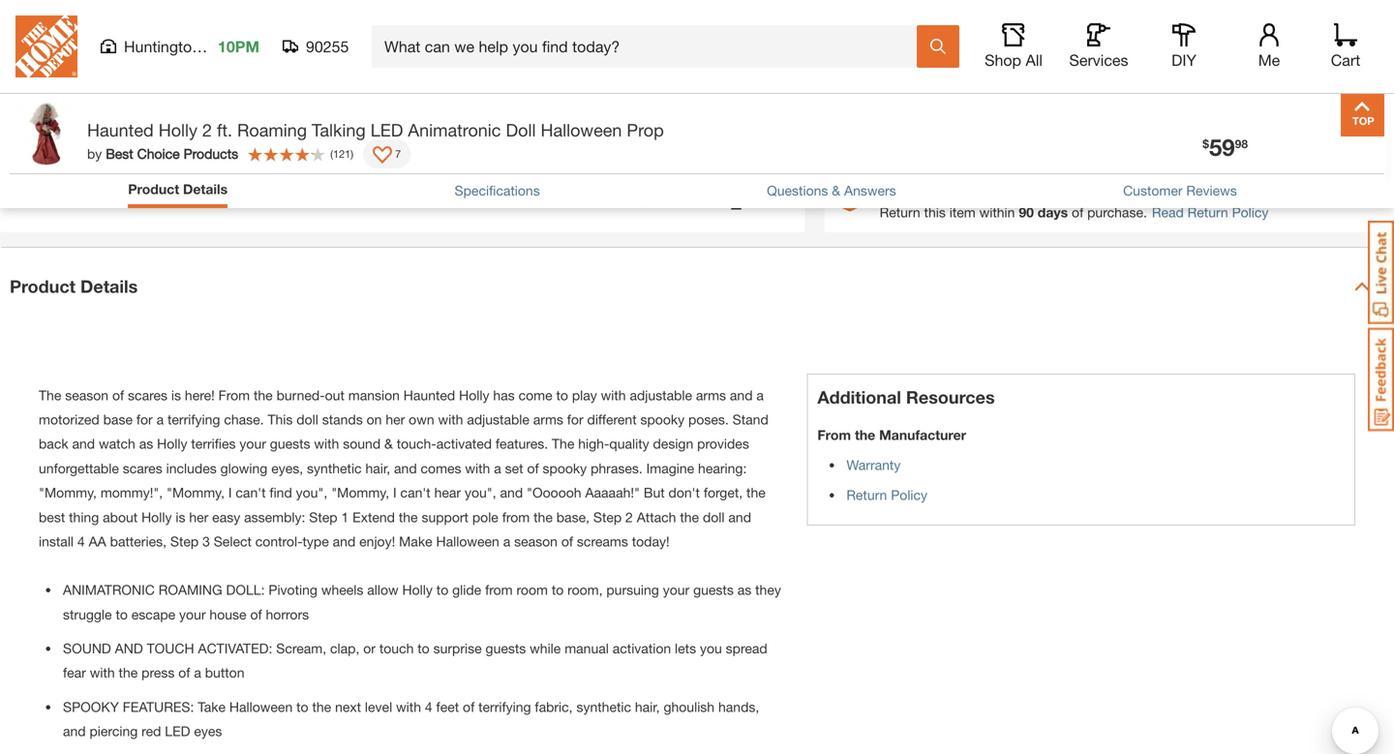 Task type: vqa. For each thing, say whether or not it's contained in the screenshot.
Apply for a Home Depot Consumer Card link
no



Task type: describe. For each thing, give the bounding box(es) containing it.
)
[[351, 147, 354, 160]]

synthetic inside spooky features: take halloween to the next level with 4 feet of terrifying fabric, synthetic hair, ghoulish hands, and piercing red led eyes
[[577, 699, 631, 715]]

sound
[[343, 436, 381, 452]]

room
[[517, 582, 548, 598]]

terrifying inside the season of scares is here! from the burned-out mansion haunted holly has come to play with adjustable arms and a motorized base for a terrifying chase. this doll stands on her own with adjustable arms for different spooky poses. stand back and watch as holly terrifies your guests with sound & touch-activated features. the high-quality design provides unforgettable scares includes glowing eyes, synthetic hair, and comes with a set of spooky phrases. imagine hearing: "mommy, mommy!", "mommy, i can't find you", "mommy, i can't hear you", and "oooooh aaaaah!" but don't forget, the best thing about holly is her easy assembly: step 1 extend the support pole from the base, step 2 attach the doll and install 4 aa batteries, step 3 select control-type and enjoy! make halloween a season of screams today!
[[168, 412, 220, 428]]

0 horizontal spatial details
[[80, 276, 138, 297]]

0 horizontal spatial step
[[170, 534, 199, 550]]

own
[[409, 412, 434, 428]]

display image
[[373, 146, 392, 166]]

to inside "button"
[[1108, 36, 1123, 55]]

7
[[395, 147, 401, 160]]

all
[[1026, 51, 1043, 69]]

icon image
[[835, 187, 866, 211]]

2 for from the left
[[567, 412, 584, 428]]

talking
[[312, 120, 366, 140]]

to inside spooky features: take halloween to the next level with 4 feet of terrifying fabric, synthetic hair, ghoulish hands, and piercing red led eyes
[[296, 699, 309, 715]]

halloween inside the season of scares is here! from the burned-out mansion haunted holly has come to play with adjustable arms and a motorized base for a terrifying chase. this doll stands on her own with adjustable arms for different spooky poses. stand back and watch as holly terrifies your guests with sound & touch-activated features. the high-quality design provides unforgettable scares includes glowing eyes, synthetic hair, and comes with a set of spooky phrases. imagine hearing: "mommy, mommy!", "mommy, i can't find you", "mommy, i can't hear you", and "oooooh aaaaah!" but don't forget, the best thing about holly is her easy assembly: step 1 extend the support pole from the base, step 2 attach the doll and install 4 aa batteries, step 3 select control-type and enjoy! make halloween a season of screams today!
[[436, 534, 500, 550]]

0 vertical spatial or
[[1097, 78, 1117, 94]]

terrifying inside spooky features: take halloween to the next level with 4 feet of terrifying fabric, synthetic hair, ghoulish hands, and piercing red led eyes
[[479, 699, 531, 715]]

they
[[756, 582, 781, 598]]

3
[[202, 534, 210, 550]]

0 vertical spatial product details
[[128, 181, 228, 197]]

the up make
[[399, 509, 418, 525]]

0 horizontal spatial policy
[[891, 487, 928, 503]]

from inside the season of scares is here! from the burned-out mansion haunted holly has come to play with adjustable arms and a motorized base for a terrifying chase. this doll stands on her own with adjustable arms for different spooky poses. stand back and watch as holly terrifies your guests with sound & touch-activated features. the high-quality design provides unforgettable scares includes glowing eyes, synthetic hair, and comes with a set of spooky phrases. imagine hearing: "mommy, mommy!", "mommy, i can't find you", "mommy, i can't hear you", and "oooooh aaaaah!" but don't forget, the best thing about holly is her easy assembly: step 1 extend the support pole from the base, step 2 attach the doll and install 4 aa batteries, step 3 select control-type and enjoy! make halloween a season of screams today!
[[502, 509, 530, 525]]

customer
[[1124, 182, 1183, 198]]

spooky features: take halloween to the next level with 4 feet of terrifying fabric, synthetic hair, ghoulish hands, and piercing red led eyes
[[63, 699, 760, 740]]

of right set
[[527, 460, 539, 476]]

of inside animatronic roaming doll: pivoting wheels allow holly to glide from room to room, pursuing your guests as they struggle to escape your house of horrors
[[250, 607, 262, 623]]

to right room
[[552, 582, 564, 598]]

1 horizontal spatial product
[[128, 181, 179, 197]]

the down don't
[[680, 509, 699, 525]]

diy
[[1172, 51, 1197, 69]]

best
[[106, 146, 133, 162]]

piercing
[[90, 724, 138, 740]]

+ button
[[916, 24, 957, 65]]

press
[[142, 665, 175, 681]]

extend
[[353, 509, 395, 525]]

$ 59 98
[[1203, 133, 1248, 161]]

feedback link image
[[1368, 327, 1395, 432]]

10pm
[[218, 37, 260, 56]]

spooky
[[63, 699, 119, 715]]

1 vertical spatial product details
[[10, 276, 138, 297]]

1 vertical spatial doll
[[703, 509, 725, 525]]

holly up batteries,
[[141, 509, 172, 525]]

1 horizontal spatial adjustable
[[630, 387, 692, 403]]

surprise
[[434, 641, 482, 657]]

ft.
[[217, 120, 232, 140]]

& for questions
[[832, 182, 841, 198]]

add
[[1074, 36, 1103, 55]]

from inside the season of scares is here! from the burned-out mansion haunted holly has come to play with adjustable arms and a motorized base for a terrifying chase. this doll stands on her own with adjustable arms for different spooky poses. stand back and watch as holly terrifies your guests with sound & touch-activated features. the high-quality design provides unforgettable scares includes glowing eyes, synthetic hair, and comes with a set of spooky phrases. imagine hearing: "mommy, mommy!", "mommy, i can't find you", "mommy, i can't hear you", and "oooooh aaaaah!" but don't forget, the best thing about holly is her easy assembly: step 1 extend the support pole from the base, step 2 attach the doll and install 4 aa batteries, step 3 select control-type and enjoy! make halloween a season of screams today!
[[219, 387, 250, 403]]

the down "oooooh
[[534, 509, 553, 525]]

as inside the season of scares is here! from the burned-out mansion haunted holly has come to play with adjustable arms and a motorized base for a terrifying chase. this doll stands on her own with adjustable arms for different spooky poses. stand back and watch as holly terrifies your guests with sound & touch-activated features. the high-quality design provides unforgettable scares includes glowing eyes, synthetic hair, and comes with a set of spooky phrases. imagine hearing: "mommy, mommy!", "mommy, i can't find you", "mommy, i can't hear you", and "oooooh aaaaah!" but don't forget, the best thing about holly is her easy assembly: step 1 extend the support pole from the base, step 2 attach the doll and install 4 aa batteries, step 3 select control-type and enjoy! make halloween a season of screams today!
[[139, 436, 153, 452]]

with down activated
[[465, 460, 490, 476]]

design
[[653, 436, 694, 452]]

the inside the sound and touch activated: scream, clap, or touch to surprise guests while manual activation lets you spread fear with the press of a button
[[119, 665, 138, 681]]

returns
[[983, 178, 1049, 199]]

1 "mommy, from the left
[[39, 485, 97, 501]]

return down free
[[880, 204, 921, 220]]

guests inside animatronic roaming doll: pivoting wheels allow holly to glide from room to room, pursuing your guests as they struggle to escape your house of horrors
[[694, 582, 734, 598]]

read
[[1152, 204, 1184, 220]]

guests inside the season of scares is here! from the burned-out mansion haunted holly has come to play with adjustable arms and a motorized base for a terrifying chase. this doll stands on her own with adjustable arms for different spooky poses. stand back and watch as holly terrifies your guests with sound & touch-activated features. the high-quality design provides unforgettable scares includes glowing eyes, synthetic hair, and comes with a set of spooky phrases. imagine hearing: "mommy, mommy!", "mommy, i can't find you", "mommy, i can't hear you", and "oooooh aaaaah!" but don't forget, the best thing about holly is her easy assembly: step 1 extend the support pole from the base, step 2 attach the doll and install 4 aa batteries, step 3 select control-type and enjoy! make halloween a season of screams today!
[[270, 436, 310, 452]]

90
[[1019, 204, 1034, 220]]

warranty link
[[847, 457, 901, 473]]

fear
[[63, 665, 86, 681]]

1 vertical spatial season
[[514, 534, 558, 550]]

questions & answers
[[767, 182, 897, 198]]

(
[[330, 147, 333, 160]]

warranty
[[847, 457, 901, 473]]

2 can't from the left
[[401, 485, 431, 501]]

chase.
[[224, 412, 264, 428]]

of up base
[[112, 387, 124, 403]]

4 inside the season of scares is here! from the burned-out mansion haunted holly has come to play with adjustable arms and a motorized base for a terrifying chase. this doll stands on her own with adjustable arms for different spooky poses. stand back and watch as holly terrifies your guests with sound & touch-activated features. the high-quality design provides unforgettable scares includes glowing eyes, synthetic hair, and comes with a set of spooky phrases. imagine hearing: "mommy, mommy!", "mommy, i can't find you", "mommy, i can't hear you", and "oooooh aaaaah!" but don't forget, the best thing about holly is her easy assembly: step 1 extend the support pole from the base, step 2 attach the doll and install 4 aa batteries, step 3 select control-type and enjoy! make halloween a season of screams today!
[[77, 534, 85, 550]]

shop
[[985, 51, 1022, 69]]

eyes
[[194, 724, 222, 740]]

return down reviews
[[1188, 204, 1229, 220]]

purchase.
[[1088, 204, 1148, 220]]

0 vertical spatial is
[[171, 387, 181, 403]]

and down the forget,
[[729, 509, 752, 525]]

2 you", from the left
[[465, 485, 496, 501]]

2 i from the left
[[393, 485, 397, 501]]

1 i from the left
[[228, 485, 232, 501]]

free & easy returns in store or online return this item within 90 days of purchase. read return policy
[[880, 178, 1269, 220]]

high-
[[578, 436, 610, 452]]

1 vertical spatial her
[[189, 509, 209, 525]]

4 inside spooky features: take halloween to the next level with 4 feet of terrifying fabric, synthetic hair, ghoulish hands, and piercing red led eyes
[[425, 699, 433, 715]]

0 vertical spatial her
[[386, 412, 405, 428]]

2 vertical spatial your
[[179, 607, 206, 623]]

provides
[[697, 436, 749, 452]]

animatronic
[[408, 120, 501, 140]]

of down base,
[[562, 534, 573, 550]]

come
[[519, 387, 553, 403]]

escape
[[132, 607, 175, 623]]

make
[[399, 534, 433, 550]]

3 "mommy, from the left
[[331, 485, 389, 501]]

by
[[87, 146, 102, 162]]

0 horizontal spatial product
[[10, 276, 76, 297]]

base
[[103, 412, 133, 428]]

questions
[[767, 182, 828, 198]]

holly up by best choice products
[[159, 120, 198, 140]]

1 you", from the left
[[296, 485, 328, 501]]

imagine
[[647, 460, 695, 476]]

doll:
[[226, 582, 265, 598]]

2 "mommy, from the left
[[167, 485, 225, 501]]

by best choice products
[[87, 146, 238, 162]]

to inside the sound and touch activated: scream, clap, or touch to surprise guests while manual activation lets you spread fear with the press of a button
[[418, 641, 430, 657]]

of inside spooky features: take halloween to the next level with 4 feet of terrifying fabric, synthetic hair, ghoulish hands, and piercing red led eyes
[[463, 699, 475, 715]]

and down touch-
[[394, 460, 417, 476]]

clap,
[[330, 641, 360, 657]]

1 vertical spatial scares
[[123, 460, 162, 476]]

item
[[950, 204, 976, 220]]

product image image
[[15, 103, 77, 166]]

mansion
[[348, 387, 400, 403]]

forget,
[[704, 485, 743, 501]]

in
[[1054, 178, 1069, 199]]

print
[[756, 189, 788, 207]]

the right the forget,
[[747, 485, 766, 501]]

don't
[[669, 485, 700, 501]]

today!
[[632, 534, 670, 550]]

of inside the sound and touch activated: scream, clap, or touch to surprise guests while manual activation lets you spread fear with the press of a button
[[178, 665, 190, 681]]

room,
[[568, 582, 603, 598]]

products
[[184, 146, 238, 162]]

from the manufacturer
[[818, 427, 967, 443]]

0 horizontal spatial adjustable
[[467, 412, 530, 428]]

add to cart
[[1074, 36, 1159, 55]]

halloween inside spooky features: take halloween to the next level with 4 feet of terrifying fabric, synthetic hair, ghoulish hands, and piercing red led eyes
[[229, 699, 293, 715]]

roaming
[[237, 120, 307, 140]]

90255
[[306, 37, 349, 56]]

sound
[[63, 641, 111, 657]]

hearing:
[[698, 460, 747, 476]]

0 horizontal spatial haunted
[[87, 120, 154, 140]]

and down 1
[[333, 534, 356, 550]]

1 vertical spatial is
[[176, 509, 185, 525]]

scream,
[[276, 641, 327, 657]]

control-
[[255, 534, 303, 550]]

2 inside the season of scares is here! from the burned-out mansion haunted holly has come to play with adjustable arms and a motorized base for a terrifying chase. this doll stands on her own with adjustable arms for different spooky poses. stand back and watch as holly terrifies your guests with sound & touch-activated features. the high-quality design provides unforgettable scares includes glowing eyes, synthetic hair, and comes with a set of spooky phrases. imagine hearing: "mommy, mommy!", "mommy, i can't find you", "mommy, i can't hear you", and "oooooh aaaaah!" but don't forget, the best thing about holly is her easy assembly: step 1 extend the support pole from the base, step 2 attach the doll and install 4 aa batteries, step 3 select control-type and enjoy! make halloween a season of screams today!
[[626, 509, 633, 525]]

stand
[[733, 412, 769, 428]]

allow
[[367, 582, 399, 598]]

shop all button
[[983, 23, 1045, 70]]

2 horizontal spatial step
[[594, 509, 622, 525]]

activated:
[[198, 641, 273, 657]]

feet
[[436, 699, 459, 715]]

with down stands
[[314, 436, 339, 452]]

attach
[[637, 509, 676, 525]]

and up unforgettable
[[72, 436, 95, 452]]

pursuing
[[607, 582, 659, 598]]

1 can't from the left
[[236, 485, 266, 501]]

choice
[[137, 146, 180, 162]]



Task type: locate. For each thing, give the bounding box(es) containing it.
customer reviews button
[[1124, 181, 1238, 201], [1124, 181, 1238, 201]]

back
[[39, 436, 68, 452]]

terrifying left fabric, on the left of page
[[479, 699, 531, 715]]

haunted up the best
[[87, 120, 154, 140]]

scares
[[128, 387, 168, 403], [123, 460, 162, 476]]

holly
[[159, 120, 198, 140], [459, 387, 490, 403], [157, 436, 187, 452], [141, 509, 172, 525], [402, 582, 433, 598]]

of inside free & easy returns in store or online return this item within 90 days of purchase. read return policy
[[1072, 204, 1084, 220]]

0 vertical spatial policy
[[1232, 204, 1269, 220]]

hair, inside spooky features: take halloween to the next level with 4 feet of terrifying fabric, synthetic hair, ghoulish hands, and piercing red led eyes
[[635, 699, 660, 715]]

from right glide
[[485, 582, 513, 598]]

guests left while
[[486, 641, 526, 657]]

or right clap,
[[363, 641, 376, 657]]

glowing
[[220, 460, 268, 476]]

0 horizontal spatial doll
[[297, 412, 318, 428]]

1 vertical spatial your
[[663, 582, 690, 598]]

1 vertical spatial or
[[1124, 178, 1141, 199]]

0 vertical spatial arms
[[696, 387, 726, 403]]

led
[[371, 120, 403, 140], [165, 724, 190, 740]]

of right feet
[[463, 699, 475, 715]]

1 horizontal spatial cart
[[1331, 51, 1361, 69]]

1 horizontal spatial i
[[393, 485, 397, 501]]

of down doll:
[[250, 607, 262, 623]]

& inside the season of scares is here! from the burned-out mansion haunted holly has come to play with adjustable arms and a motorized base for a terrifying chase. this doll stands on her own with adjustable arms for different spooky poses. stand back and watch as holly terrifies your guests with sound & touch-activated features. the high-quality design provides unforgettable scares includes glowing eyes, synthetic hair, and comes with a set of spooky phrases. imagine hearing: "mommy, mommy!", "mommy, i can't find you", "mommy, i can't hear you", and "oooooh aaaaah!" but don't forget, the best thing about holly is her easy assembly: step 1 extend the support pole from the base, step 2 attach the doll and install 4 aa batteries, step 3 select control-type and enjoy! make halloween a season of screams today!
[[385, 436, 393, 452]]

hair, left ghoulish
[[635, 699, 660, 715]]

the up this
[[254, 387, 273, 403]]

0 horizontal spatial arms
[[533, 412, 564, 428]]

this
[[268, 412, 293, 428]]

0 horizontal spatial you",
[[296, 485, 328, 501]]

caret image
[[1355, 279, 1370, 294]]

2 left attach
[[626, 509, 633, 525]]

None field
[[875, 24, 916, 65]]

sound and touch activated: scream, clap, or touch to surprise guests while manual activation lets you spread fear with the press of a button
[[63, 641, 768, 681]]

1 horizontal spatial step
[[309, 509, 338, 525]]

1 horizontal spatial your
[[240, 436, 266, 452]]

1 horizontal spatial spooky
[[641, 412, 685, 428]]

to right add
[[1108, 36, 1123, 55]]

1 horizontal spatial led
[[371, 120, 403, 140]]

struggle
[[63, 607, 112, 623]]

quality
[[610, 436, 649, 452]]

0 vertical spatial 2
[[202, 120, 212, 140]]

is left easy
[[176, 509, 185, 525]]

synthetic inside the season of scares is here! from the burned-out mansion haunted holly has come to play with adjustable arms and a motorized base for a terrifying chase. this doll stands on her own with adjustable arms for different spooky poses. stand back and watch as holly terrifies your guests with sound & touch-activated features. the high-quality design provides unforgettable scares includes glowing eyes, synthetic hair, and comes with a set of spooky phrases. imagine hearing: "mommy, mommy!", "mommy, i can't find you", "mommy, i can't hear you", and "oooooh aaaaah!" but don't forget, the best thing about holly is her easy assembly: step 1 extend the support pole from the base, step 2 attach the doll and install 4 aa batteries, step 3 select control-type and enjoy! make halloween a season of screams today!
[[307, 460, 362, 476]]

scares up mommy!",
[[123, 460, 162, 476]]

1 vertical spatial hair,
[[635, 699, 660, 715]]

read return policy link
[[1152, 202, 1269, 223]]

0 horizontal spatial for
[[136, 412, 153, 428]]

& inside free & easy returns in store or online return this item within 90 days of purchase. read return policy
[[922, 178, 934, 199]]

hair, inside the season of scares is here! from the burned-out mansion haunted holly has come to play with adjustable arms and a motorized base for a terrifying chase. this doll stands on her own with adjustable arms for different spooky poses. stand back and watch as holly terrifies your guests with sound & touch-activated features. the high-quality design provides unforgettable scares includes glowing eyes, synthetic hair, and comes with a set of spooky phrases. imagine hearing: "mommy, mommy!", "mommy, i can't find you", "mommy, i can't hear you", and "oooooh aaaaah!" but don't forget, the best thing about holly is her easy assembly: step 1 extend the support pole from the base, step 2 attach the doll and install 4 aa batteries, step 3 select control-type and enjoy! make halloween a season of screams today!
[[366, 460, 390, 476]]

product details button
[[128, 179, 228, 203], [128, 179, 228, 200], [0, 248, 1395, 325]]

led inside spooky features: take halloween to the next level with 4 feet of terrifying fabric, synthetic hair, ghoulish hands, and piercing red led eyes
[[165, 724, 190, 740]]

guests inside the sound and touch activated: scream, clap, or touch to surprise guests while manual activation lets you spread fear with the press of a button
[[486, 641, 526, 657]]

and down set
[[500, 485, 523, 501]]

support
[[422, 509, 469, 525]]

doll
[[297, 412, 318, 428], [703, 509, 725, 525]]

4 left aa
[[77, 534, 85, 550]]

can't down glowing
[[236, 485, 266, 501]]

scares up base
[[128, 387, 168, 403]]

holly up "includes"
[[157, 436, 187, 452]]

1 horizontal spatial from
[[818, 427, 851, 443]]

1 horizontal spatial for
[[567, 412, 584, 428]]

0 vertical spatial the
[[39, 387, 61, 403]]

holly left the has
[[459, 387, 490, 403]]

the left high-
[[552, 436, 575, 452]]

live chat image
[[1368, 221, 1395, 324]]

0 horizontal spatial can't
[[236, 485, 266, 501]]

resources
[[906, 387, 995, 408]]

her up "3"
[[189, 509, 209, 525]]

2 horizontal spatial &
[[922, 178, 934, 199]]

spooky
[[641, 412, 685, 428], [543, 460, 587, 476]]

is left here!
[[171, 387, 181, 403]]

glide
[[452, 582, 482, 598]]

a inside the sound and touch activated: scream, clap, or touch to surprise guests while manual activation lets you spread fear with the press of a button
[[194, 665, 201, 681]]

1 vertical spatial arms
[[533, 412, 564, 428]]

doll down the forget,
[[703, 509, 725, 525]]

1 vertical spatial adjustable
[[467, 412, 530, 428]]

the home depot logo image
[[15, 15, 77, 77]]

as
[[139, 436, 153, 452], [738, 582, 752, 598]]

you", up pole
[[465, 485, 496, 501]]

haunted inside the season of scares is here! from the burned-out mansion haunted holly has come to play with adjustable arms and a motorized base for a terrifying chase. this doll stands on her own with adjustable arms for different spooky poses. stand back and watch as holly terrifies your guests with sound & touch-activated features. the high-quality design provides unforgettable scares includes glowing eyes, synthetic hair, and comes with a set of spooky phrases. imagine hearing: "mommy, mommy!", "mommy, i can't find you", "mommy, i can't hear you", and "oooooh aaaaah!" but don't forget, the best thing about holly is her easy assembly: step 1 extend the support pole from the base, step 2 attach the doll and install 4 aa batteries, step 3 select control-type and enjoy! make halloween a season of screams today!
[[404, 387, 455, 403]]

1
[[341, 509, 349, 525]]

includes
[[166, 460, 217, 476]]

take
[[198, 699, 226, 715]]

1 horizontal spatial synthetic
[[577, 699, 631, 715]]

hair, down the 'sound'
[[366, 460, 390, 476]]

i up extend
[[393, 485, 397, 501]]

1 vertical spatial halloween
[[436, 534, 500, 550]]

watch
[[99, 436, 135, 452]]

answers
[[845, 182, 897, 198]]

0 vertical spatial scares
[[128, 387, 168, 403]]

motorized
[[39, 412, 99, 428]]

questions & answers button
[[767, 181, 897, 201], [767, 181, 897, 201]]

0 vertical spatial guests
[[270, 436, 310, 452]]

select
[[214, 534, 252, 550]]

with right level
[[396, 699, 421, 715]]

& up this
[[922, 178, 934, 199]]

for right base
[[136, 412, 153, 428]]

0 vertical spatial hair,
[[366, 460, 390, 476]]

What can we help you find today? search field
[[384, 26, 916, 67]]

or inside the sound and touch activated: scream, clap, or touch to surprise guests while manual activation lets you spread fear with the press of a button
[[363, 641, 376, 657]]

or up purchase.
[[1124, 178, 1141, 199]]

different
[[587, 412, 637, 428]]

best choice products halloween animatronics sky5359 fa.5 image
[[14, 37, 99, 122]]

1 vertical spatial led
[[165, 724, 190, 740]]

0 horizontal spatial the
[[39, 387, 61, 403]]

1 horizontal spatial halloween
[[436, 534, 500, 550]]

1 vertical spatial terrifying
[[479, 699, 531, 715]]

screams
[[577, 534, 628, 550]]

to right "touch"
[[418, 641, 430, 657]]

step left 1
[[309, 509, 338, 525]]

of right days
[[1072, 204, 1084, 220]]

from
[[502, 509, 530, 525], [485, 582, 513, 598]]

guests up eyes,
[[270, 436, 310, 452]]

0 horizontal spatial season
[[65, 387, 109, 403]]

with up different
[[601, 387, 626, 403]]

best choice products halloween animatronics sky5359 44.4 image
[[14, 0, 99, 20]]

me
[[1259, 51, 1281, 69]]

features:
[[123, 699, 194, 715]]

with inside the sound and touch activated: scream, clap, or touch to surprise guests while manual activation lets you spread fear with the press of a button
[[90, 665, 115, 681]]

huntington
[[124, 37, 201, 56]]

to left next
[[296, 699, 309, 715]]

1 horizontal spatial haunted
[[404, 387, 455, 403]]

policy inside free & easy returns in store or online return this item within 90 days of purchase. read return policy
[[1232, 204, 1269, 220]]

of right press on the left bottom of page
[[178, 665, 190, 681]]

2 horizontal spatial your
[[663, 582, 690, 598]]

1 vertical spatial as
[[738, 582, 752, 598]]

halloween right doll
[[541, 120, 622, 140]]

assembly:
[[244, 509, 305, 525]]

details
[[183, 181, 228, 197], [80, 276, 138, 297]]

0 vertical spatial from
[[219, 387, 250, 403]]

print button
[[725, 186, 788, 215]]

1 vertical spatial product
[[10, 276, 76, 297]]

batteries,
[[110, 534, 167, 550]]

product
[[128, 181, 179, 197], [10, 276, 76, 297]]

has
[[493, 387, 515, 403]]

thing
[[69, 509, 99, 525]]

as inside animatronic roaming doll: pivoting wheels allow holly to glide from room to room, pursuing your guests as they struggle to escape your house of horrors
[[738, 582, 752, 598]]

to left glide
[[437, 582, 449, 598]]

$
[[1203, 137, 1210, 151]]

your inside the season of scares is here! from the burned-out mansion haunted holly has come to play with adjustable arms and a motorized base for a terrifying chase. this doll stands on her own with adjustable arms for different spooky poses. stand back and watch as holly terrifies your guests with sound & touch-activated features. the high-quality design provides unforgettable scares includes glowing eyes, synthetic hair, and comes with a set of spooky phrases. imagine hearing: "mommy, mommy!", "mommy, i can't find you", "mommy, i can't hear you", and "oooooh aaaaah!" but don't forget, the best thing about holly is her easy assembly: step 1 extend the support pole from the base, step 2 attach the doll and install 4 aa batteries, step 3 select control-type and enjoy! make halloween a season of screams today!
[[240, 436, 266, 452]]

guests left they
[[694, 582, 734, 598]]

halloween down pole
[[436, 534, 500, 550]]

to
[[1108, 36, 1123, 55], [556, 387, 568, 403], [437, 582, 449, 598], [552, 582, 564, 598], [116, 607, 128, 623], [418, 641, 430, 657], [296, 699, 309, 715]]

can't left hear
[[401, 485, 431, 501]]

guests
[[270, 436, 310, 452], [694, 582, 734, 598], [486, 641, 526, 657]]

you", right the find
[[296, 485, 328, 501]]

0 vertical spatial halloween
[[541, 120, 622, 140]]

with right fear
[[90, 665, 115, 681]]

2 left ft.
[[202, 120, 212, 140]]

enjoy!
[[359, 534, 395, 550]]

1 vertical spatial spooky
[[543, 460, 587, 476]]

policy down warranty
[[891, 487, 928, 503]]

1 vertical spatial from
[[485, 582, 513, 598]]

0 vertical spatial spooky
[[641, 412, 685, 428]]

1 vertical spatial 4
[[425, 699, 433, 715]]

led up display image
[[371, 120, 403, 140]]

1 horizontal spatial as
[[738, 582, 752, 598]]

and
[[115, 641, 143, 657]]

with up activated
[[438, 412, 463, 428]]

free
[[880, 178, 917, 199]]

"mommy, down unforgettable
[[39, 485, 97, 501]]

"mommy, up extend
[[331, 485, 389, 501]]

as left they
[[738, 582, 752, 598]]

spooky up "oooooh
[[543, 460, 587, 476]]

prop
[[627, 120, 664, 140]]

services
[[1070, 51, 1129, 69]]

activated
[[437, 436, 492, 452]]

1 horizontal spatial 4
[[425, 699, 433, 715]]

7 button
[[363, 139, 411, 169]]

terrifies
[[191, 436, 236, 452]]

but
[[644, 485, 665, 501]]

1 horizontal spatial details
[[183, 181, 228, 197]]

0 vertical spatial from
[[502, 509, 530, 525]]

4
[[77, 534, 85, 550], [425, 699, 433, 715]]

0 horizontal spatial hair,
[[366, 460, 390, 476]]

2 vertical spatial guests
[[486, 641, 526, 657]]

the up warranty "link"
[[855, 427, 876, 443]]

and down the spooky at the left bottom of page
[[63, 724, 86, 740]]

1 horizontal spatial her
[[386, 412, 405, 428]]

the inside spooky features: take halloween to the next level with 4 feet of terrifying fabric, synthetic hair, ghoulish hands, and piercing red led eyes
[[312, 699, 331, 715]]

to down animatronic
[[116, 607, 128, 623]]

0 horizontal spatial halloween
[[229, 699, 293, 715]]

customer reviews
[[1124, 182, 1238, 198]]

1 vertical spatial policy
[[891, 487, 928, 503]]

0 vertical spatial terrifying
[[168, 412, 220, 428]]

comes
[[421, 460, 462, 476]]

0 vertical spatial season
[[65, 387, 109, 403]]

1 horizontal spatial doll
[[703, 509, 725, 525]]

1 horizontal spatial terrifying
[[479, 699, 531, 715]]

is
[[171, 387, 181, 403], [176, 509, 185, 525]]

huntington park
[[124, 37, 236, 56]]

touch
[[380, 641, 414, 657]]

1 horizontal spatial guests
[[486, 641, 526, 657]]

with inside spooky features: take halloween to the next level with 4 feet of terrifying fabric, synthetic hair, ghoulish hands, and piercing red led eyes
[[396, 699, 421, 715]]

set
[[505, 460, 524, 476]]

policy down reviews
[[1232, 204, 1269, 220]]

i up easy
[[228, 485, 232, 501]]

her
[[386, 412, 405, 428], [189, 509, 209, 525]]

+
[[929, 30, 943, 58]]

your down roaming
[[179, 607, 206, 623]]

2 horizontal spatial "mommy,
[[331, 485, 389, 501]]

1 horizontal spatial can't
[[401, 485, 431, 501]]

0 vertical spatial your
[[240, 436, 266, 452]]

season down base,
[[514, 534, 558, 550]]

return policy link
[[847, 487, 928, 503]]

& right the 'sound'
[[385, 436, 393, 452]]

1 vertical spatial 2
[[626, 509, 633, 525]]

and up stand
[[730, 387, 753, 403]]

here!
[[185, 387, 215, 403]]

pole
[[472, 509, 499, 525]]

from down additional
[[818, 427, 851, 443]]

the up motorized
[[39, 387, 61, 403]]

holly right allow
[[402, 582, 433, 598]]

within
[[980, 204, 1015, 220]]

1 horizontal spatial the
[[552, 436, 575, 452]]

haunted up own
[[404, 387, 455, 403]]

0 horizontal spatial guests
[[270, 436, 310, 452]]

top button
[[1341, 93, 1385, 137]]

0 vertical spatial 4
[[77, 534, 85, 550]]

specifications
[[455, 182, 540, 198]]

adjustable down the has
[[467, 412, 530, 428]]

0 horizontal spatial 4
[[77, 534, 85, 550]]

from inside animatronic roaming doll: pivoting wheels allow holly to glide from room to room, pursuing your guests as they struggle to escape your house of horrors
[[485, 582, 513, 598]]

0 horizontal spatial i
[[228, 485, 232, 501]]

cart up top button
[[1331, 51, 1361, 69]]

0 horizontal spatial led
[[165, 724, 190, 740]]

1 horizontal spatial season
[[514, 534, 558, 550]]

and inside spooky features: take halloween to the next level with 4 feet of terrifying fabric, synthetic hair, ghoulish hands, and piercing red led eyes
[[63, 724, 86, 740]]

cart inside "button"
[[1127, 36, 1159, 55]]

1 horizontal spatial you",
[[465, 485, 496, 501]]

step left "3"
[[170, 534, 199, 550]]

0 horizontal spatial cart
[[1127, 36, 1159, 55]]

best
[[39, 509, 65, 525]]

step
[[309, 509, 338, 525], [594, 509, 622, 525], [170, 534, 199, 550]]

from right pole
[[502, 509, 530, 525]]

1 vertical spatial guests
[[694, 582, 734, 598]]

season up motorized
[[65, 387, 109, 403]]

1 vertical spatial from
[[818, 427, 851, 443]]

1 horizontal spatial 2
[[626, 509, 633, 525]]

as right watch
[[139, 436, 153, 452]]

0 horizontal spatial spooky
[[543, 460, 587, 476]]

2 horizontal spatial or
[[1124, 178, 1141, 199]]

wheels
[[321, 582, 364, 598]]

1 horizontal spatial "mommy,
[[167, 485, 225, 501]]

the
[[39, 387, 61, 403], [552, 436, 575, 452]]

this
[[924, 204, 946, 220]]

2 horizontal spatial guests
[[694, 582, 734, 598]]

or for online
[[1124, 178, 1141, 199]]

synthetic right fabric, on the left of page
[[577, 699, 631, 715]]

terrifying down here!
[[168, 412, 220, 428]]

0 vertical spatial doll
[[297, 412, 318, 428]]

from up chase.
[[219, 387, 250, 403]]

with
[[601, 387, 626, 403], [438, 412, 463, 428], [314, 436, 339, 452], [465, 460, 490, 476], [90, 665, 115, 681], [396, 699, 421, 715]]

"mommy, down "includes"
[[167, 485, 225, 501]]

led right red
[[165, 724, 190, 740]]

find
[[270, 485, 292, 501]]

2 horizontal spatial halloween
[[541, 120, 622, 140]]

or for touch
[[363, 641, 376, 657]]

product details
[[128, 181, 228, 197], [10, 276, 138, 297]]

hands,
[[719, 699, 760, 715]]

haunted
[[87, 120, 154, 140], [404, 387, 455, 403]]

or inside free & easy returns in store or online return this item within 90 days of purchase. read return policy
[[1124, 178, 1141, 199]]

spooky up design
[[641, 412, 685, 428]]

for down play
[[567, 412, 584, 428]]

0 horizontal spatial from
[[219, 387, 250, 403]]

your right pursuing
[[663, 582, 690, 598]]

cart left diy
[[1127, 36, 1159, 55]]

arms up poses.
[[696, 387, 726, 403]]

& for free
[[922, 178, 934, 199]]

horrors
[[266, 607, 309, 623]]

0 horizontal spatial terrifying
[[168, 412, 220, 428]]

2 vertical spatial halloween
[[229, 699, 293, 715]]

return down warranty "link"
[[847, 487, 887, 503]]

1 for from the left
[[136, 412, 153, 428]]

1 vertical spatial details
[[80, 276, 138, 297]]

to left play
[[556, 387, 568, 403]]

doll down burned- at the bottom left
[[297, 412, 318, 428]]

1 horizontal spatial arms
[[696, 387, 726, 403]]

1 vertical spatial the
[[552, 436, 575, 452]]

0 horizontal spatial or
[[363, 641, 376, 657]]

the down and
[[119, 665, 138, 681]]

her right on
[[386, 412, 405, 428]]

holly inside animatronic roaming doll: pivoting wheels allow holly to glide from room to room, pursuing your guests as they struggle to escape your house of horrors
[[402, 582, 433, 598]]

0 horizontal spatial "mommy,
[[39, 485, 97, 501]]

1 horizontal spatial policy
[[1232, 204, 1269, 220]]

touch-
[[397, 436, 437, 452]]

"oooooh
[[527, 485, 582, 501]]

to inside the season of scares is here! from the burned-out mansion haunted holly has come to play with adjustable arms and a motorized base for a terrifying chase. this doll stands on her own with adjustable arms for different spooky poses. stand back and watch as holly terrifies your guests with sound & touch-activated features. the high-quality design provides unforgettable scares includes glowing eyes, synthetic hair, and comes with a set of spooky phrases. imagine hearing: "mommy, mommy!", "mommy, i can't find you", "mommy, i can't hear you", and "oooooh aaaaah!" but don't forget, the best thing about holly is her easy assembly: step 1 extend the support pole from the base, step 2 attach the doll and install 4 aa batteries, step 3 select control-type and enjoy! make halloween a season of screams today!
[[556, 387, 568, 403]]

activation
[[613, 641, 671, 657]]

easy
[[212, 509, 240, 525]]

hear
[[434, 485, 461, 501]]

roaming
[[159, 582, 222, 598]]



